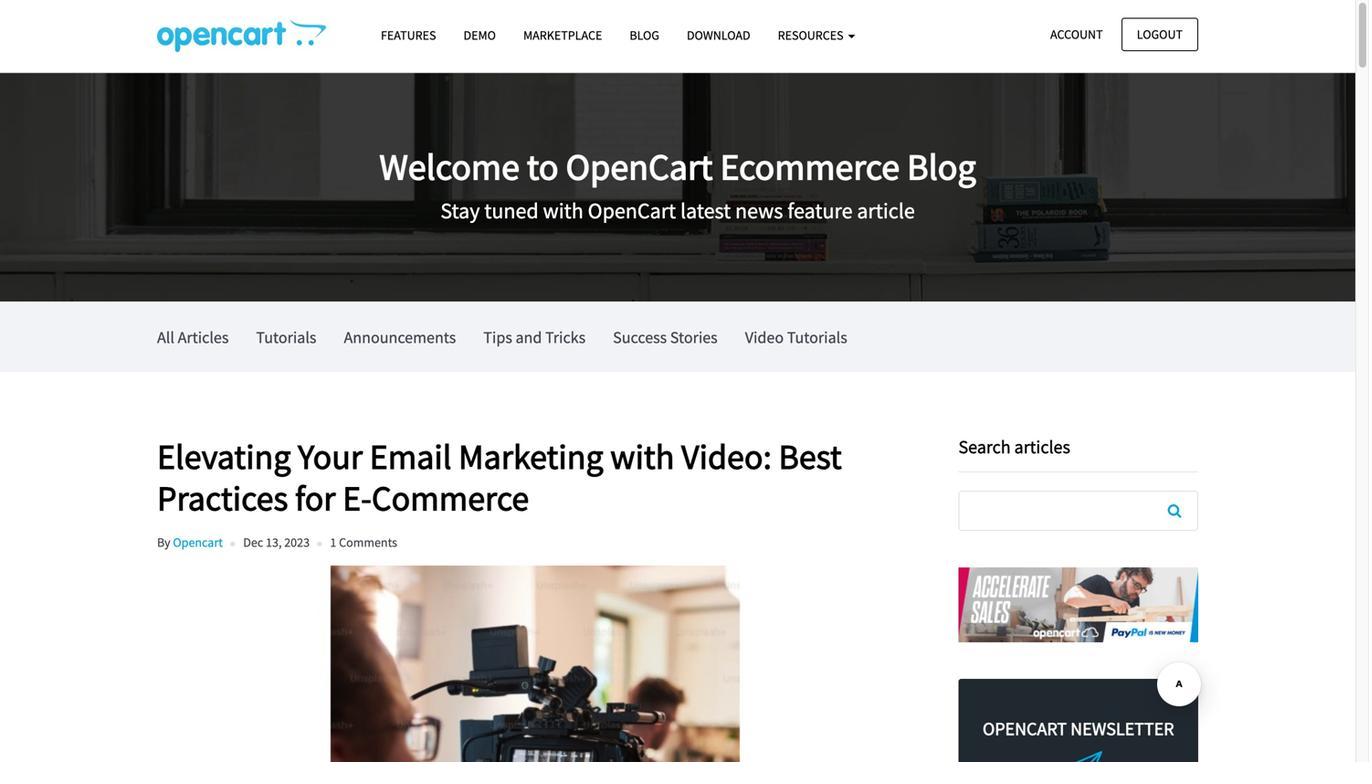 Task type: vqa. For each thing, say whether or not it's contained in the screenshot.
Articles
yes



Task type: describe. For each thing, give the bounding box(es) containing it.
news
[[736, 197, 784, 225]]

commerce
[[372, 476, 529, 520]]

latest
[[681, 197, 731, 225]]

opencart newsletter
[[983, 717, 1175, 740]]

tutorials inside video tutorials link
[[787, 327, 848, 348]]

e-
[[343, 476, 372, 520]]

announcements link
[[344, 302, 456, 372]]

logout
[[1137, 26, 1183, 42]]

for
[[295, 476, 336, 520]]

announcements
[[344, 327, 456, 348]]

1 tutorials from the left
[[256, 327, 317, 348]]

dec
[[243, 534, 263, 551]]

all
[[157, 327, 175, 348]]

marketplace
[[524, 27, 602, 43]]

search image
[[1168, 503, 1182, 518]]

1
[[330, 534, 337, 551]]

ecommerce
[[720, 144, 900, 190]]

search
[[959, 435, 1011, 458]]

welcome
[[380, 144, 520, 190]]

dec 13, 2023
[[243, 534, 310, 551]]

elevating
[[157, 435, 291, 478]]

marketplace link
[[510, 19, 616, 51]]

2 vertical spatial opencart
[[983, 717, 1067, 740]]

opencart link
[[173, 534, 223, 551]]

articles
[[1015, 435, 1071, 458]]

0 vertical spatial opencart
[[566, 144, 713, 190]]

video tutorials
[[745, 327, 848, 348]]

features
[[381, 27, 436, 43]]

tuned
[[484, 197, 539, 225]]

success
[[613, 327, 667, 348]]

practices
[[157, 476, 288, 520]]

email
[[370, 435, 452, 478]]

newsletter
[[1071, 717, 1175, 740]]

1 comments
[[330, 534, 398, 551]]

with inside elevating your email marketing with video: best practices for e-commerce
[[611, 435, 675, 478]]

demo
[[464, 27, 496, 43]]

elevating your email marketing with video: best practices for e-commerce
[[157, 435, 842, 520]]

2023
[[284, 534, 310, 551]]

features link
[[367, 19, 450, 51]]

comments
[[339, 534, 398, 551]]

tutorials link
[[256, 302, 317, 372]]

stories
[[671, 327, 718, 348]]

download link
[[673, 19, 765, 51]]

your
[[298, 435, 363, 478]]

with inside the welcome to opencart ecommerce blog stay tuned with opencart latest news feature article
[[543, 197, 584, 225]]

elevating your email marketing with video: best practices for e-commerce image
[[157, 565, 914, 762]]



Task type: locate. For each thing, give the bounding box(es) containing it.
and
[[516, 327, 542, 348]]

best
[[779, 435, 842, 478]]

blog link
[[616, 19, 673, 51]]

1 horizontal spatial tutorials
[[787, 327, 848, 348]]

1 horizontal spatial blog
[[907, 144, 977, 190]]

13,
[[266, 534, 282, 551]]

blog inside the welcome to opencart ecommerce blog stay tuned with opencart latest news feature article
[[907, 144, 977, 190]]

resources
[[778, 27, 847, 43]]

opencart
[[566, 144, 713, 190], [588, 197, 676, 225], [983, 717, 1067, 740]]

0 horizontal spatial with
[[543, 197, 584, 225]]

all articles link
[[157, 302, 229, 372]]

all articles
[[157, 327, 229, 348]]

tricks
[[545, 327, 586, 348]]

demo link
[[450, 19, 510, 51]]

opencart
[[173, 534, 223, 551]]

tutorials right video
[[787, 327, 848, 348]]

article
[[857, 197, 915, 225]]

0 vertical spatial with
[[543, 197, 584, 225]]

welcome to opencart ecommerce blog stay tuned with opencart latest news feature article
[[380, 144, 977, 225]]

1 horizontal spatial with
[[611, 435, 675, 478]]

elevating your email marketing with video: best practices for e-commerce link
[[157, 435, 932, 520]]

tutorials
[[256, 327, 317, 348], [787, 327, 848, 348]]

tips
[[484, 327, 513, 348]]

by opencart
[[157, 534, 223, 551]]

blog
[[630, 27, 660, 43], [907, 144, 977, 190]]

0 vertical spatial blog
[[630, 27, 660, 43]]

articles
[[178, 327, 229, 348]]

blog left download
[[630, 27, 660, 43]]

video:
[[682, 435, 772, 478]]

download
[[687, 27, 751, 43]]

feature
[[788, 197, 853, 225]]

with
[[543, 197, 584, 225], [611, 435, 675, 478]]

with down to
[[543, 197, 584, 225]]

account link
[[1035, 18, 1119, 51]]

to
[[527, 144, 559, 190]]

video tutorials link
[[745, 302, 848, 372]]

tips and tricks
[[484, 327, 586, 348]]

opencart - blog image
[[157, 19, 326, 52]]

2 tutorials from the left
[[787, 327, 848, 348]]

blog up article
[[907, 144, 977, 190]]

1 vertical spatial opencart
[[588, 197, 676, 225]]

1 vertical spatial with
[[611, 435, 675, 478]]

with left video:
[[611, 435, 675, 478]]

by
[[157, 534, 170, 551]]

resources link
[[765, 19, 869, 51]]

0 horizontal spatial tutorials
[[256, 327, 317, 348]]

tutorials right articles
[[256, 327, 317, 348]]

marketing
[[459, 435, 604, 478]]

success stories
[[613, 327, 718, 348]]

search articles
[[959, 435, 1071, 458]]

None text field
[[960, 492, 1198, 530]]

video
[[745, 327, 784, 348]]

1 vertical spatial blog
[[907, 144, 977, 190]]

0 horizontal spatial blog
[[630, 27, 660, 43]]

logout link
[[1122, 18, 1199, 51]]

success stories link
[[613, 302, 718, 372]]

stay
[[441, 197, 480, 225]]

tips and tricks link
[[484, 302, 586, 372]]

account
[[1051, 26, 1103, 42]]



